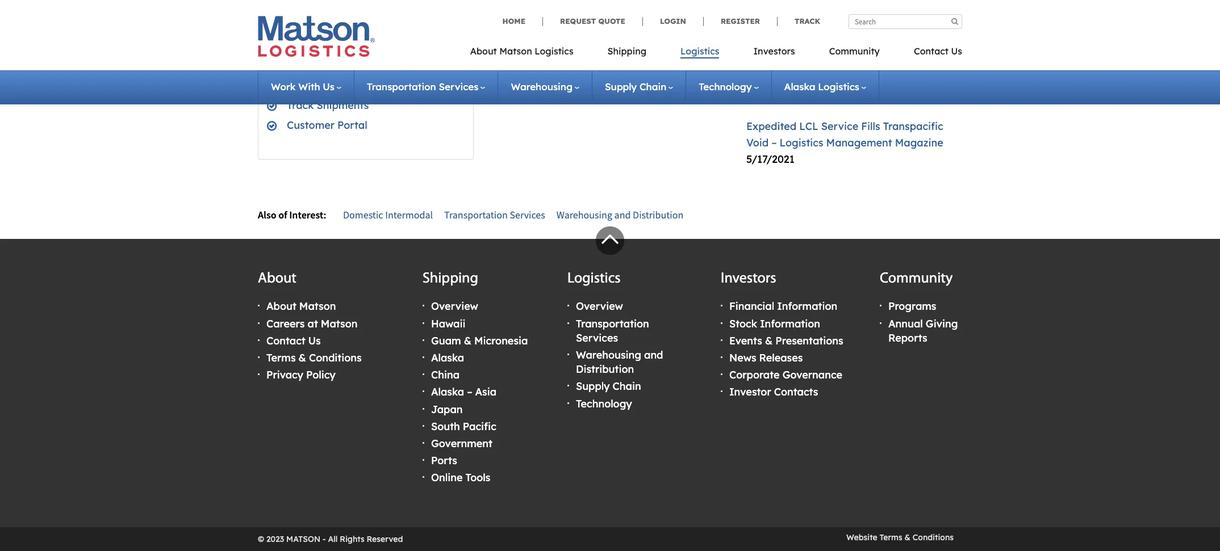 Task type: vqa. For each thing, say whether or not it's contained in the screenshot.
your
no



Task type: locate. For each thing, give the bounding box(es) containing it.
website terms & conditions
[[846, 533, 954, 543]]

contacts
[[774, 386, 818, 399]]

0 vertical spatial services
[[439, 81, 479, 93]]

track shipments link
[[287, 99, 369, 112]]

information up events & presentations "link"
[[760, 317, 820, 330]]

None search field
[[849, 14, 962, 29]]

0 horizontal spatial community
[[829, 45, 880, 57]]

online down ports
[[431, 472, 463, 485]]

to right "pro
[[802, 76, 812, 89]]

transportation services link
[[367, 81, 485, 93], [444, 209, 545, 222], [576, 317, 649, 345]]

0 horizontal spatial technology link
[[576, 397, 632, 410]]

request quote link
[[543, 16, 643, 26]]

0 vertical spatial about
[[470, 45, 497, 57]]

financial
[[729, 300, 774, 313]]

about inside top menu navigation
[[470, 45, 497, 57]]

1 vertical spatial technology link
[[576, 397, 632, 410]]

1 vertical spatial community
[[880, 272, 953, 287]]

&
[[464, 334, 472, 348], [765, 334, 773, 348], [299, 352, 306, 365], [905, 533, 911, 543]]

technology link inside footer
[[576, 397, 632, 410]]

0 vertical spatial matson
[[499, 45, 532, 57]]

matson right the at
[[321, 317, 358, 330]]

alaska up japan link
[[431, 386, 464, 399]]

1 vertical spatial supply chain link
[[576, 380, 641, 393]]

logistics inside expedited lcl service fills transpacific void – logistics management magazine 5/17/2021
[[780, 136, 824, 149]]

1 vertical spatial management
[[826, 136, 892, 149]]

to left nvocc
[[553, 81, 563, 94]]

1 overview from the left
[[431, 300, 478, 313]]

1 horizontal spatial community
[[880, 272, 953, 287]]

0 horizontal spatial shipping
[[423, 272, 478, 287]]

vp
[[746, 59, 760, 73]]

1 vertical spatial terms
[[880, 533, 903, 543]]

shipping up hawaii link at the left bottom
[[423, 272, 478, 287]]

& right website
[[905, 533, 911, 543]]

terms up privacy
[[266, 352, 296, 365]]

1 vertical spatial us
[[323, 81, 335, 93]]

– down expedited on the top right of the page
[[772, 136, 777, 149]]

0 vertical spatial –
[[772, 136, 777, 149]]

1 horizontal spatial technology link
[[699, 81, 759, 93]]

matson inside top menu navigation
[[499, 45, 532, 57]]

matson up the at
[[299, 300, 336, 313]]

domestic
[[343, 209, 383, 222]]

us up track shipments link
[[323, 81, 335, 93]]

information up presentations
[[777, 300, 838, 313]]

customer portal link
[[287, 119, 367, 132]]

1 vertical spatial news
[[729, 352, 756, 365]]

track up in the news
[[795, 16, 820, 26]]

1 vertical spatial technology
[[576, 397, 632, 410]]

2 vertical spatial login
[[522, 81, 550, 94]]

2 vertical spatial alaska
[[431, 386, 464, 399]]

0 horizontal spatial news
[[729, 352, 756, 365]]

2 vertical spatial matson
[[321, 317, 358, 330]]

0 vertical spatial warehousing and distribution link
[[557, 209, 684, 222]]

0 vertical spatial news
[[790, 37, 823, 53]]

1 vertical spatial transportation services link
[[444, 209, 545, 222]]

login up logistics link
[[660, 16, 686, 26]]

2 vertical spatial about
[[266, 300, 296, 313]]

0 horizontal spatial online
[[318, 37, 359, 53]]

– left asia
[[467, 386, 472, 399]]

news inside the 'financial information stock information events & presentations news releases corporate governance investor contacts'
[[729, 352, 756, 365]]

to inside vp michael johnson named 2021 supply chain "pro to know" 5/24/2021
[[802, 76, 812, 89]]

login to nvocc link
[[522, 81, 603, 94]]

community
[[829, 45, 880, 57], [880, 272, 953, 287]]

about matson careers at matson contact us terms & conditions privacy policy
[[266, 300, 362, 382]]

0 vertical spatial track
[[795, 16, 820, 26]]

investors up michael
[[754, 45, 795, 57]]

china
[[431, 369, 460, 382]]

matson logistics image
[[258, 16, 375, 57]]

0 vertical spatial information
[[777, 300, 838, 313]]

1 horizontal spatial contact us link
[[897, 42, 962, 65]]

community up the programs at the bottom of page
[[880, 272, 953, 287]]

0 horizontal spatial –
[[467, 386, 472, 399]]

also of interest:
[[258, 209, 326, 222]]

to left po
[[553, 61, 563, 74]]

login to nvocc
[[522, 81, 603, 94]]

2 horizontal spatial us
[[951, 45, 962, 57]]

0 vertical spatial us
[[951, 45, 962, 57]]

login for login to po management
[[522, 61, 550, 74]]

shipping link
[[591, 42, 664, 65]]

1 horizontal spatial track
[[795, 16, 820, 26]]

about for about matson careers at matson contact us terms & conditions privacy policy
[[266, 300, 296, 313]]

us down search image
[[951, 45, 962, 57]]

2 vertical spatial transportation
[[576, 317, 649, 330]]

quote
[[598, 16, 625, 26]]

south pacific link
[[431, 420, 496, 433]]

management down fills
[[826, 136, 892, 149]]

1 vertical spatial services
[[510, 209, 545, 222]]

service
[[821, 120, 859, 133]]

supply
[[502, 37, 546, 53], [914, 59, 947, 73], [605, 81, 637, 93], [576, 380, 610, 393]]

2 vertical spatial warehousing
[[576, 349, 641, 362]]

1 horizontal spatial overview
[[576, 300, 623, 313]]

overview
[[431, 300, 478, 313], [576, 300, 623, 313]]

footer
[[0, 227, 1220, 552]]

investors up financial
[[721, 272, 776, 287]]

0 horizontal spatial track
[[287, 99, 314, 112]]

warehousing and distribution link for logistics
[[576, 349, 663, 376]]

overview for transportation
[[576, 300, 623, 313]]

about for about
[[258, 272, 297, 287]]

©
[[258, 535, 264, 545]]

1 vertical spatial track
[[287, 99, 314, 112]]

& right guam
[[464, 334, 472, 348]]

1 horizontal spatial and
[[644, 349, 663, 362]]

1 horizontal spatial contact
[[914, 45, 949, 57]]

1 horizontal spatial shipping
[[608, 45, 647, 57]]

0 horizontal spatial management
[[583, 61, 649, 74]]

1 horizontal spatial us
[[323, 81, 335, 93]]

–
[[772, 136, 777, 149], [467, 386, 472, 399]]

2 horizontal spatial transportation
[[576, 317, 649, 330]]

top menu navigation
[[470, 42, 962, 65]]

2 vertical spatial services
[[576, 332, 618, 345]]

0 vertical spatial technology
[[699, 81, 752, 93]]

news down "events" on the right of the page
[[729, 352, 756, 365]]

1 vertical spatial about
[[258, 272, 297, 287]]

terms right website
[[880, 533, 903, 543]]

contact us
[[914, 45, 962, 57]]

customer: link
[[267, 70, 314, 81]]

1 horizontal spatial online
[[431, 472, 463, 485]]

matson
[[499, 45, 532, 57], [299, 300, 336, 313], [321, 317, 358, 330]]

technology inside overview transportation services warehousing and distribution supply chain technology
[[576, 397, 632, 410]]

0 vertical spatial terms
[[266, 352, 296, 365]]

corporate
[[729, 369, 780, 382]]

website terms & conditions link
[[846, 533, 954, 543]]

& inside the 'financial information stock information events & presentations news releases corporate governance investor contacts'
[[765, 334, 773, 348]]

contact inside top menu navigation
[[914, 45, 949, 57]]

intermodal
[[385, 209, 433, 222]]

register
[[721, 16, 760, 26]]

about for about matson logistics
[[470, 45, 497, 57]]

overview inside overview transportation services warehousing and distribution supply chain technology
[[576, 300, 623, 313]]

privacy policy link
[[266, 369, 336, 382]]

asia
[[475, 386, 497, 399]]

news releases link
[[729, 352, 803, 365]]

track down 'work with us'
[[287, 99, 314, 112]]

shipping down quote
[[608, 45, 647, 57]]

login for login
[[660, 16, 686, 26]]

& inside overview hawaii guam & micronesia alaska china alaska – asia japan south pacific government ports online tools
[[464, 334, 472, 348]]

contact us link down 'careers'
[[266, 334, 321, 348]]

0 vertical spatial login
[[660, 16, 686, 26]]

login down about matson logistics link
[[522, 81, 550, 94]]

warehousing and distribution link
[[557, 209, 684, 222], [576, 349, 663, 376]]

events & presentations link
[[729, 334, 843, 348]]

nvocc
[[566, 81, 603, 94]]

"pro
[[778, 76, 799, 89]]

0 vertical spatial conditions
[[309, 352, 362, 365]]

contact down 'careers'
[[266, 334, 306, 348]]

0 vertical spatial investors
[[754, 45, 795, 57]]

conditions inside about matson careers at matson contact us terms & conditions privacy policy
[[309, 352, 362, 365]]

1 vertical spatial conditions
[[913, 533, 954, 543]]

0 horizontal spatial overview
[[431, 300, 478, 313]]

news down track link
[[790, 37, 823, 53]]

corporate governance link
[[729, 369, 843, 382]]

0 horizontal spatial overview link
[[431, 300, 478, 313]]

investors inside footer
[[721, 272, 776, 287]]

domestic intermodal
[[343, 209, 433, 222]]

0 vertical spatial warehousing
[[511, 81, 573, 93]]

us inside about matson careers at matson contact us terms & conditions privacy policy
[[308, 334, 321, 348]]

technology link for the top supply chain link
[[699, 81, 759, 93]]

login up warehousing link in the left top of the page
[[522, 61, 550, 74]]

1 horizontal spatial management
[[826, 136, 892, 149]]

1 horizontal spatial technology
[[699, 81, 752, 93]]

management inside expedited lcl service fills transpacific void – logistics management magazine 5/17/2021
[[826, 136, 892, 149]]

community inside footer
[[880, 272, 953, 287]]

and inside overview transportation services warehousing and distribution supply chain technology
[[644, 349, 663, 362]]

1 horizontal spatial news
[[790, 37, 823, 53]]

expedited
[[746, 120, 797, 133]]

request quote
[[560, 16, 625, 26]]

login
[[660, 16, 686, 26], [522, 61, 550, 74], [522, 81, 550, 94]]

matson down home
[[499, 45, 532, 57]]

5/24/2021
[[746, 92, 797, 105]]

annual giving reports link
[[889, 317, 958, 345]]

at
[[308, 317, 318, 330]]

0 vertical spatial distribution
[[633, 209, 684, 222]]

– inside overview hawaii guam & micronesia alaska china alaska – asia japan south pacific government ports online tools
[[467, 386, 472, 399]]

0 vertical spatial community
[[829, 45, 880, 57]]

fills
[[861, 120, 880, 133]]

transportation
[[367, 81, 436, 93], [444, 209, 508, 222], [576, 317, 649, 330]]

logistics
[[258, 37, 314, 53], [535, 45, 574, 57], [681, 45, 719, 57], [818, 81, 860, 93], [780, 136, 824, 149], [568, 272, 621, 287]]

information
[[777, 300, 838, 313], [760, 317, 820, 330]]

0 horizontal spatial conditions
[[309, 352, 362, 365]]

guam & micronesia link
[[431, 334, 528, 348]]

footer containing about
[[0, 227, 1220, 552]]

contact us link down search search box at the right of the page
[[897, 42, 962, 65]]

1 overview link from the left
[[431, 300, 478, 313]]

1 vertical spatial matson
[[299, 300, 336, 313]]

about matson link
[[266, 300, 336, 313]]

1 horizontal spatial terms
[[880, 533, 903, 543]]

1 vertical spatial and
[[644, 349, 663, 362]]

0 vertical spatial and
[[614, 209, 631, 222]]

1 vertical spatial contact us link
[[266, 334, 321, 348]]

0 vertical spatial transportation
[[367, 81, 436, 93]]

south
[[431, 420, 460, 433]]

programs
[[889, 300, 937, 313]]

community up named
[[829, 45, 880, 57]]

alaska down michael
[[784, 81, 816, 93]]

terms
[[266, 352, 296, 365], [880, 533, 903, 543]]

1 horizontal spatial –
[[772, 136, 777, 149]]

2 overview link from the left
[[576, 300, 623, 313]]

0 vertical spatial supply chain link
[[605, 81, 673, 93]]

0 horizontal spatial us
[[308, 334, 321, 348]]

0 horizontal spatial contact us link
[[266, 334, 321, 348]]

1 vertical spatial investors
[[721, 272, 776, 287]]

0 horizontal spatial transportation
[[367, 81, 436, 93]]

domestic intermodal link
[[343, 209, 433, 222]]

management up the "supply chain"
[[583, 61, 649, 74]]

china link
[[431, 369, 460, 382]]

supply chain online
[[502, 37, 632, 53]]

2 overview from the left
[[576, 300, 623, 313]]

conditions
[[309, 352, 362, 365], [913, 533, 954, 543]]

contact down search search box at the right of the page
[[914, 45, 949, 57]]

alaska down guam
[[431, 352, 464, 365]]

work
[[271, 81, 296, 93]]

overview link for logistics
[[576, 300, 623, 313]]

& up privacy policy link
[[299, 352, 306, 365]]

transportation services link for also of interest:
[[444, 209, 545, 222]]

online up with
[[318, 37, 359, 53]]

1 vertical spatial contact
[[266, 334, 306, 348]]

1 vertical spatial distribution
[[576, 363, 634, 376]]

& up "news releases" link
[[765, 334, 773, 348]]

1 vertical spatial –
[[467, 386, 472, 399]]

alaska – asia link
[[431, 386, 497, 399]]

technology link
[[699, 81, 759, 93], [576, 397, 632, 410]]

online down quote
[[591, 37, 632, 53]]

us up terms & conditions link
[[308, 334, 321, 348]]

matson for logistics
[[499, 45, 532, 57]]

0 horizontal spatial terms
[[266, 352, 296, 365]]

alaska logistics link
[[784, 81, 866, 93]]

2 horizontal spatial services
[[576, 332, 618, 345]]

logistics link
[[664, 42, 737, 65]]

login link
[[643, 16, 703, 26]]

0 vertical spatial technology link
[[699, 81, 759, 93]]

reports
[[889, 332, 928, 345]]

register link
[[703, 16, 777, 26]]

about
[[470, 45, 497, 57], [258, 272, 297, 287], [266, 300, 296, 313]]

track for track shipments
[[287, 99, 314, 112]]

0 horizontal spatial and
[[614, 209, 631, 222]]

1 vertical spatial warehousing and distribution link
[[576, 349, 663, 376]]

technology
[[699, 81, 752, 93], [576, 397, 632, 410]]

1 vertical spatial warehousing
[[557, 209, 612, 222]]

1 vertical spatial login
[[522, 61, 550, 74]]

services inside overview transportation services warehousing and distribution supply chain technology
[[576, 332, 618, 345]]

0 horizontal spatial contact
[[266, 334, 306, 348]]

1 horizontal spatial overview link
[[576, 300, 623, 313]]

about inside about matson careers at matson contact us terms & conditions privacy policy
[[266, 300, 296, 313]]

to for nvocc
[[553, 81, 563, 94]]

0 vertical spatial contact us link
[[897, 42, 962, 65]]

about matson logistics link
[[470, 42, 591, 65]]

terms inside about matson careers at matson contact us terms & conditions privacy policy
[[266, 352, 296, 365]]

contact
[[914, 45, 949, 57], [266, 334, 306, 348]]

overview inside overview hawaii guam & micronesia alaska china alaska – asia japan south pacific government ports online tools
[[431, 300, 478, 313]]

alaska
[[784, 81, 816, 93], [431, 352, 464, 365], [431, 386, 464, 399]]

1 horizontal spatial conditions
[[913, 533, 954, 543]]

0 horizontal spatial technology
[[576, 397, 632, 410]]

website
[[846, 533, 878, 543]]

japan link
[[431, 403, 463, 416]]

1 vertical spatial shipping
[[423, 272, 478, 287]]

0 vertical spatial contact
[[914, 45, 949, 57]]

contact inside about matson careers at matson contact us terms & conditions privacy policy
[[266, 334, 306, 348]]

warehousing and distribution link for also of interest:
[[557, 209, 684, 222]]

transportation services
[[367, 81, 479, 93], [444, 209, 545, 222]]

shipping inside footer
[[423, 272, 478, 287]]

us inside top menu navigation
[[951, 45, 962, 57]]

2 vertical spatial us
[[308, 334, 321, 348]]



Task type: describe. For each thing, give the bounding box(es) containing it.
to for po
[[553, 61, 563, 74]]

ports
[[431, 455, 457, 468]]

pacific
[[463, 420, 496, 433]]

magazine
[[895, 136, 943, 149]]

0 vertical spatial transportation services
[[367, 81, 479, 93]]

backtop image
[[596, 227, 624, 255]]

terms & conditions link
[[266, 352, 362, 365]]

transpacific
[[883, 120, 943, 133]]

work with us
[[271, 81, 335, 93]]

track link
[[777, 16, 820, 26]]

alaska logistics
[[784, 81, 860, 93]]

policy
[[306, 369, 336, 382]]

warehousing inside overview transportation services warehousing and distribution supply chain technology
[[576, 349, 641, 362]]

hawaii link
[[431, 317, 466, 330]]

overview for hawaii
[[431, 300, 478, 313]]

warehousing and distribution
[[557, 209, 684, 222]]

lcl
[[799, 120, 819, 133]]

track for track link
[[795, 16, 820, 26]]

about matson logistics
[[470, 45, 574, 57]]

government
[[431, 437, 492, 450]]

1 vertical spatial transportation services
[[444, 209, 545, 222]]

online tools link
[[431, 472, 491, 485]]

shipments
[[317, 99, 369, 112]]

Search search field
[[849, 14, 962, 29]]

stock
[[729, 317, 757, 330]]

online inside overview hawaii guam & micronesia alaska china alaska – asia japan south pacific government ports online tools
[[431, 472, 463, 485]]

interest:
[[289, 209, 326, 222]]

‐
[[323, 535, 326, 545]]

governance
[[783, 369, 843, 382]]

warehousing for warehousing
[[511, 81, 573, 93]]

0 vertical spatial management
[[583, 61, 649, 74]]

5/17/2021
[[746, 153, 795, 166]]

logistics inside footer
[[568, 272, 621, 287]]

community link
[[812, 42, 897, 65]]

chain inside vp michael johnson named 2021 supply chain "pro to know" 5/24/2021
[[746, 76, 775, 89]]

transportation services link for logistics
[[576, 317, 649, 345]]

supply inside vp michael johnson named 2021 supply chain "pro to know" 5/24/2021
[[914, 59, 947, 73]]

login for login to nvocc
[[522, 81, 550, 94]]

also
[[258, 209, 276, 222]]

shipping inside top menu navigation
[[608, 45, 647, 57]]

search image
[[952, 18, 958, 25]]

& inside about matson careers at matson contact us terms & conditions privacy policy
[[299, 352, 306, 365]]

overview transportation services warehousing and distribution supply chain technology
[[576, 300, 663, 410]]

home
[[503, 16, 526, 26]]

ports link
[[431, 455, 457, 468]]

chain inside overview transportation services warehousing and distribution supply chain technology
[[613, 380, 641, 393]]

rights
[[340, 535, 365, 545]]

logistics online
[[258, 37, 359, 53]]

government link
[[431, 437, 492, 450]]

warehousing for warehousing and distribution
[[557, 209, 612, 222]]

privacy
[[266, 369, 303, 382]]

void
[[746, 136, 769, 149]]

po
[[566, 61, 580, 74]]

distribution inside overview transportation services warehousing and distribution supply chain technology
[[576, 363, 634, 376]]

johnson
[[804, 59, 846, 73]]

portal
[[337, 119, 367, 132]]

2021
[[888, 59, 911, 73]]

0 horizontal spatial services
[[439, 81, 479, 93]]

investor contacts link
[[729, 386, 818, 399]]

– inside expedited lcl service fills transpacific void – logistics management magazine 5/17/2021
[[772, 136, 777, 149]]

hawaii
[[431, 317, 466, 330]]

1 vertical spatial alaska
[[431, 352, 464, 365]]

2 horizontal spatial online
[[591, 37, 632, 53]]

presentations
[[776, 334, 843, 348]]

© 2023 matson ‐ all rights reserved
[[258, 535, 403, 545]]

all
[[328, 535, 338, 545]]

alaska link
[[431, 352, 464, 365]]

login to po management link
[[522, 61, 649, 74]]

1 horizontal spatial services
[[510, 209, 545, 222]]

events
[[729, 334, 762, 348]]

tools
[[466, 472, 491, 485]]

technology link for supply chain link to the bottom
[[576, 397, 632, 410]]

2023 matson
[[266, 535, 320, 545]]

track shipments
[[287, 99, 369, 112]]

community inside top menu navigation
[[829, 45, 880, 57]]

1 horizontal spatial transportation
[[444, 209, 508, 222]]

transportation inside overview transportation services warehousing and distribution supply chain technology
[[576, 317, 649, 330]]

micronesia
[[474, 334, 528, 348]]

in the news
[[746, 37, 823, 53]]

overview link for shipping
[[431, 300, 478, 313]]

0 vertical spatial transportation services link
[[367, 81, 485, 93]]

expedited lcl service fills transpacific void – logistics management magazine link
[[746, 120, 943, 149]]

home link
[[503, 16, 543, 26]]

investors inside top menu navigation
[[754, 45, 795, 57]]

1 vertical spatial information
[[760, 317, 820, 330]]

expedited lcl service fills transpacific void – logistics management magazine 5/17/2021
[[746, 120, 943, 166]]

0 vertical spatial alaska
[[784, 81, 816, 93]]

work with us link
[[271, 81, 341, 93]]

customer:
[[267, 70, 314, 81]]

matson for careers
[[299, 300, 336, 313]]

releases
[[759, 352, 803, 365]]

supply inside overview transportation services warehousing and distribution supply chain technology
[[576, 380, 610, 393]]

giving
[[926, 317, 958, 330]]

vp michael johnson named 2021 supply chain "pro to know" link
[[746, 59, 947, 89]]

michael
[[763, 59, 801, 73]]

financial information link
[[729, 300, 838, 313]]

stock information link
[[729, 317, 820, 330]]

supply chain
[[605, 81, 667, 93]]

customer portal
[[287, 119, 367, 132]]

in
[[746, 37, 761, 53]]

the
[[765, 37, 786, 53]]

named
[[849, 59, 885, 73]]

annual
[[889, 317, 923, 330]]

programs annual giving reports
[[889, 300, 958, 345]]

warehousing link
[[511, 81, 579, 93]]

investors link
[[737, 42, 812, 65]]



